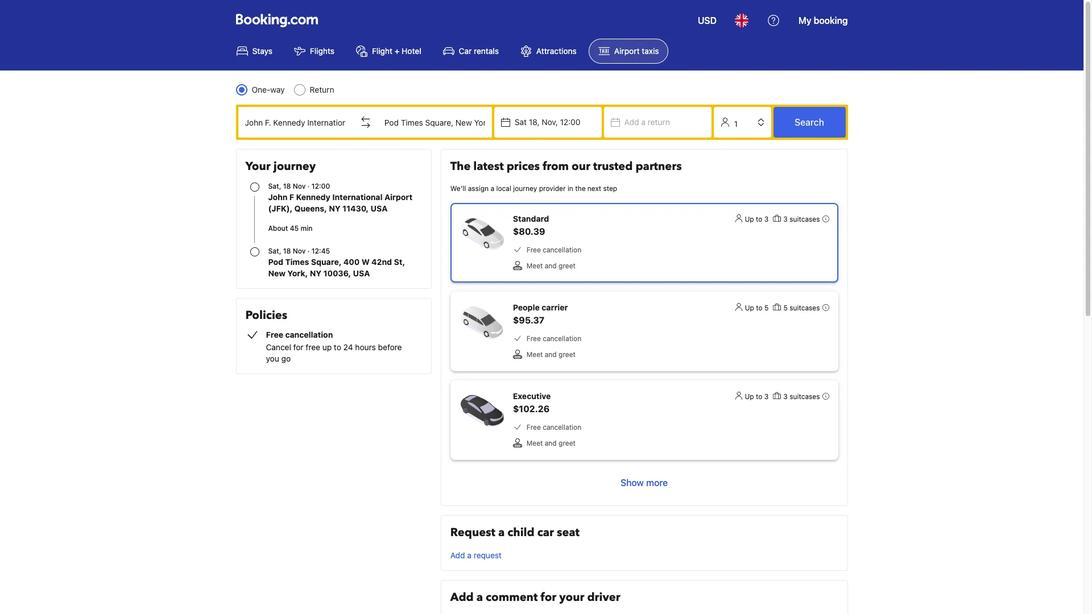 Task type: vqa. For each thing, say whether or not it's contained in the screenshot.
"$48.60"
no



Task type: locate. For each thing, give the bounding box(es) containing it.
18 for f
[[283, 182, 291, 191]]

0 vertical spatial meet and greet
[[527, 262, 576, 270]]

18 inside sat, 18 nov · 12:45 pod times square, 400 w 42nd st, new york, ny 10036, usa
[[283, 247, 291, 255]]

add down the add a request button
[[451, 590, 474, 605]]

sat, up pod
[[268, 247, 281, 255]]

· inside sat, 18 nov · 12:45 pod times square, 400 w 42nd st, new york, ny 10036, usa
[[308, 247, 310, 255]]

1 vertical spatial sat,
[[268, 247, 281, 255]]

seat
[[557, 525, 580, 541]]

suitcases
[[790, 215, 820, 224], [790, 304, 820, 312], [790, 393, 820, 401]]

suitcases for $80.39
[[790, 215, 820, 224]]

meet and greet down $80.39
[[527, 262, 576, 270]]

kennedy
[[296, 192, 330, 202]]

0 vertical spatial up to 3
[[745, 215, 769, 224]]

1 horizontal spatial 12:00
[[560, 117, 581, 127]]

stays
[[252, 46, 273, 56]]

18 inside sat, 18 nov · 12:00 john f kennedy international airport (jfk), queens, ny 11430, usa
[[283, 182, 291, 191]]

for left your
[[541, 590, 557, 605]]

2 5 from the left
[[784, 304, 788, 312]]

cancellation up free
[[285, 330, 333, 340]]

go
[[281, 354, 291, 364]]

free up "cancel"
[[266, 330, 283, 340]]

cancel
[[266, 343, 291, 352]]

1 up from the top
[[745, 215, 754, 224]]

free cancellation down people carrier $95.37
[[527, 335, 582, 343]]

1 vertical spatial 3 suitcases
[[784, 393, 820, 401]]

free cancellation down $102.26
[[527, 423, 582, 432]]

(jfk),
[[268, 204, 293, 213]]

up to 3 for $80.39
[[745, 215, 769, 224]]

1 horizontal spatial airport
[[614, 46, 640, 56]]

meet for $102.26
[[527, 439, 543, 448]]

and down people carrier $95.37
[[545, 350, 557, 359]]

3 meet from the top
[[527, 439, 543, 448]]

1 horizontal spatial for
[[541, 590, 557, 605]]

1 free cancellation from the top
[[527, 246, 582, 254]]

request
[[474, 551, 502, 560]]

· inside sat, 18 nov · 12:00 john f kennedy international airport (jfk), queens, ny 11430, usa
[[308, 182, 310, 191]]

1 vertical spatial nov
[[293, 247, 306, 255]]

usa down w
[[353, 269, 370, 278]]

2 vertical spatial add
[[451, 590, 474, 605]]

0 vertical spatial 3 suitcases
[[784, 215, 820, 224]]

2 sat, from the top
[[268, 247, 281, 255]]

3 up from the top
[[745, 393, 754, 401]]

12:00 right the nov,
[[560, 117, 581, 127]]

usa
[[371, 204, 388, 213], [353, 269, 370, 278]]

nov up "times"
[[293, 247, 306, 255]]

meet down $102.26
[[527, 439, 543, 448]]

executive $102.26
[[513, 391, 551, 414]]

1 greet from the top
[[559, 262, 576, 270]]

free cancellation for $95.37
[[527, 335, 582, 343]]

+
[[395, 46, 400, 56]]

journey up f
[[273, 159, 316, 174]]

rentals
[[474, 46, 499, 56]]

3 meet and greet from the top
[[527, 439, 576, 448]]

and for $102.26
[[545, 439, 557, 448]]

2 meet from the top
[[527, 350, 543, 359]]

a for child
[[498, 525, 505, 541]]

1 3 suitcases from the top
[[784, 215, 820, 224]]

1 vertical spatial and
[[545, 350, 557, 359]]

0 vertical spatial 12:00
[[560, 117, 581, 127]]

flights
[[310, 46, 335, 56]]

york,
[[288, 269, 308, 278]]

greet for $102.26
[[559, 439, 576, 448]]

5 left 5 suitcases
[[765, 304, 769, 312]]

0 vertical spatial ny
[[329, 204, 341, 213]]

1 vertical spatial ·
[[308, 247, 310, 255]]

child
[[508, 525, 535, 541]]

up
[[745, 215, 754, 224], [745, 304, 754, 312], [745, 393, 754, 401]]

meet down $95.37 on the bottom of the page
[[527, 350, 543, 359]]

2 vertical spatial meet
[[527, 439, 543, 448]]

meet for $95.37
[[527, 350, 543, 359]]

2 vertical spatial suitcases
[[790, 393, 820, 401]]

5
[[765, 304, 769, 312], [784, 304, 788, 312]]

nov inside sat, 18 nov · 12:00 john f kennedy international airport (jfk), queens, ny 11430, usa
[[293, 182, 306, 191]]

3 suitcases from the top
[[790, 393, 820, 401]]

a left request
[[467, 551, 472, 560]]

journey right local
[[513, 184, 537, 193]]

1 · from the top
[[308, 182, 310, 191]]

min
[[301, 224, 313, 233]]

nov inside sat, 18 nov · 12:45 pod times square, 400 w 42nd st, new york, ny 10036, usa
[[293, 247, 306, 255]]

add
[[625, 117, 639, 127], [451, 551, 465, 560], [451, 590, 474, 605]]

ny left 11430,
[[329, 204, 341, 213]]

2 vertical spatial free cancellation
[[527, 423, 582, 432]]

1 vertical spatial airport
[[385, 192, 413, 202]]

free for $80.39
[[527, 246, 541, 254]]

2 free cancellation from the top
[[527, 335, 582, 343]]

comment
[[486, 590, 538, 605]]

a left return
[[641, 117, 646, 127]]

people carrier $95.37
[[513, 303, 568, 325]]

sat,
[[268, 182, 281, 191], [268, 247, 281, 255]]

up for $102.26
[[745, 393, 754, 401]]

1 vertical spatial for
[[541, 590, 557, 605]]

5 right up to 5
[[784, 304, 788, 312]]

2 meet and greet from the top
[[527, 350, 576, 359]]

assign
[[468, 184, 489, 193]]

flight
[[372, 46, 393, 56]]

people
[[513, 303, 540, 312]]

ny inside sat, 18 nov · 12:00 john f kennedy international airport (jfk), queens, ny 11430, usa
[[329, 204, 341, 213]]

18
[[283, 182, 291, 191], [283, 247, 291, 255]]

pod
[[268, 257, 283, 267]]

3 and from the top
[[545, 439, 557, 448]]

$102.26
[[513, 404, 550, 414]]

for for free
[[293, 343, 304, 352]]

1 vertical spatial 12:00
[[312, 182, 330, 191]]

1 suitcases from the top
[[790, 215, 820, 224]]

0 vertical spatial greet
[[559, 262, 576, 270]]

0 vertical spatial add
[[625, 117, 639, 127]]

sat, up john
[[268, 182, 281, 191]]

3 free cancellation from the top
[[527, 423, 582, 432]]

add a comment for your driver
[[451, 590, 621, 605]]

sat, inside sat, 18 nov · 12:00 john f kennedy international airport (jfk), queens, ny 11430, usa
[[268, 182, 281, 191]]

0 vertical spatial up
[[745, 215, 754, 224]]

1 vertical spatial up to 3
[[745, 393, 769, 401]]

meet and greet
[[527, 262, 576, 270], [527, 350, 576, 359], [527, 439, 576, 448]]

· up kennedy
[[308, 182, 310, 191]]

greet for $95.37
[[559, 350, 576, 359]]

12:00 inside button
[[560, 117, 581, 127]]

0 vertical spatial usa
[[371, 204, 388, 213]]

0 vertical spatial free cancellation
[[527, 246, 582, 254]]

1 vertical spatial usa
[[353, 269, 370, 278]]

show more
[[621, 478, 668, 488]]

nov for times
[[293, 247, 306, 255]]

sat, for john
[[268, 182, 281, 191]]

45
[[290, 224, 299, 233]]

to for $102.26
[[756, 393, 763, 401]]

2 greet from the top
[[559, 350, 576, 359]]

to for carrier
[[756, 304, 763, 312]]

0 vertical spatial sat,
[[268, 182, 281, 191]]

our
[[572, 159, 591, 174]]

free down $102.26
[[527, 423, 541, 432]]

search button
[[774, 107, 846, 138]]

1 vertical spatial 18
[[283, 247, 291, 255]]

Drop-off location text field
[[378, 109, 492, 136]]

for left free
[[293, 343, 304, 352]]

meet and greet down $95.37 on the bottom of the page
[[527, 350, 576, 359]]

1 meet and greet from the top
[[527, 262, 576, 270]]

free cancellation down $80.39
[[527, 246, 582, 254]]

sat
[[515, 117, 527, 127]]

0 horizontal spatial 5
[[765, 304, 769, 312]]

attractions
[[537, 46, 577, 56]]

free cancellation cancel for free up to 24 hours before you go
[[266, 330, 402, 364]]

0 horizontal spatial airport
[[385, 192, 413, 202]]

add for add a comment for your driver
[[451, 590, 474, 605]]

12:00 up kennedy
[[312, 182, 330, 191]]

1 vertical spatial suitcases
[[790, 304, 820, 312]]

0 vertical spatial suitcases
[[790, 215, 820, 224]]

meet down $80.39
[[527, 262, 543, 270]]

1 vertical spatial journey
[[513, 184, 537, 193]]

suitcases for carrier
[[790, 304, 820, 312]]

for inside free cancellation cancel for free up to 24 hours before you go
[[293, 343, 304, 352]]

1 horizontal spatial usa
[[371, 204, 388, 213]]

for for your
[[541, 590, 557, 605]]

1 vertical spatial meet and greet
[[527, 350, 576, 359]]

add a return
[[625, 117, 670, 127]]

2 vertical spatial greet
[[559, 439, 576, 448]]

greet for $80.39
[[559, 262, 576, 270]]

my booking
[[799, 15, 848, 26]]

and
[[545, 262, 557, 270], [545, 350, 557, 359], [545, 439, 557, 448]]

$80.39
[[513, 226, 545, 237]]

show more button
[[451, 469, 838, 497]]

3
[[765, 215, 769, 224], [784, 215, 788, 224], [765, 393, 769, 401], [784, 393, 788, 401]]

free down $80.39
[[527, 246, 541, 254]]

0 horizontal spatial usa
[[353, 269, 370, 278]]

3 suitcases for $102.26
[[784, 393, 820, 401]]

1 vertical spatial up
[[745, 304, 754, 312]]

way
[[270, 85, 285, 94]]

airport right international
[[385, 192, 413, 202]]

0 vertical spatial nov
[[293, 182, 306, 191]]

2 · from the top
[[308, 247, 310, 255]]

2 vertical spatial meet and greet
[[527, 439, 576, 448]]

executive
[[513, 391, 551, 401]]

nov up f
[[293, 182, 306, 191]]

2 18 from the top
[[283, 247, 291, 255]]

0 horizontal spatial 12:00
[[312, 182, 330, 191]]

0 vertical spatial for
[[293, 343, 304, 352]]

Drop-off location field
[[378, 109, 492, 136]]

3 greet from the top
[[559, 439, 576, 448]]

2 suitcases from the top
[[790, 304, 820, 312]]

to for $80.39
[[756, 215, 763, 224]]

0 vertical spatial journey
[[273, 159, 316, 174]]

cancellation down $80.39
[[543, 246, 582, 254]]

more
[[646, 478, 668, 488]]

and down $80.39
[[545, 262, 557, 270]]

ny down square,
[[310, 269, 322, 278]]

suitcases for $102.26
[[790, 393, 820, 401]]

1 meet from the top
[[527, 262, 543, 270]]

sat, inside sat, 18 nov · 12:45 pod times square, 400 w 42nd st, new york, ny 10036, usa
[[268, 247, 281, 255]]

· left 12:45 'timer'
[[308, 247, 310, 255]]

1 up to 3 from the top
[[745, 215, 769, 224]]

airport taxis link
[[589, 39, 669, 64]]

up to 3 for $102.26
[[745, 393, 769, 401]]

cancellation down carrier
[[543, 335, 582, 343]]

12:00
[[560, 117, 581, 127], [312, 182, 330, 191]]

2 vertical spatial and
[[545, 439, 557, 448]]

2 vertical spatial up
[[745, 393, 754, 401]]

free
[[306, 343, 320, 352]]

12:00 timer
[[312, 182, 330, 191]]

flight + hotel
[[372, 46, 421, 56]]

nov
[[293, 182, 306, 191], [293, 247, 306, 255]]

free down $95.37 on the bottom of the page
[[527, 335, 541, 343]]

1 and from the top
[[545, 262, 557, 270]]

1 nov from the top
[[293, 182, 306, 191]]

usa inside sat, 18 nov · 12:00 john f kennedy international airport (jfk), queens, ny 11430, usa
[[371, 204, 388, 213]]

0 horizontal spatial ny
[[310, 269, 322, 278]]

meet
[[527, 262, 543, 270], [527, 350, 543, 359], [527, 439, 543, 448]]

1 vertical spatial ny
[[310, 269, 322, 278]]

0 vertical spatial meet
[[527, 262, 543, 270]]

the latest prices from our trusted partners
[[451, 159, 682, 174]]

12:45
[[312, 247, 330, 255]]

driver
[[587, 590, 621, 605]]

1 vertical spatial free cancellation
[[527, 335, 582, 343]]

usa right 11430,
[[371, 204, 388, 213]]

12:00 inside sat, 18 nov · 12:00 john f kennedy international airport (jfk), queens, ny 11430, usa
[[312, 182, 330, 191]]

my
[[799, 15, 812, 26]]

trusted
[[593, 159, 633, 174]]

0 horizontal spatial for
[[293, 343, 304, 352]]

0 vertical spatial 18
[[283, 182, 291, 191]]

cancellation for $102.26
[[543, 423, 582, 432]]

a for return
[[641, 117, 646, 127]]

your
[[559, 590, 585, 605]]

1 vertical spatial meet
[[527, 350, 543, 359]]

airport left taxis
[[614, 46, 640, 56]]

up to 3
[[745, 215, 769, 224], [745, 393, 769, 401]]

a for request
[[467, 551, 472, 560]]

1 horizontal spatial ny
[[329, 204, 341, 213]]

2 3 suitcases from the top
[[784, 393, 820, 401]]

and down $102.26
[[545, 439, 557, 448]]

2 up from the top
[[745, 304, 754, 312]]

to inside free cancellation cancel for free up to 24 hours before you go
[[334, 343, 341, 352]]

usd
[[698, 15, 717, 26]]

a left comment
[[477, 590, 483, 605]]

add down request
[[451, 551, 465, 560]]

return
[[648, 117, 670, 127]]

2 up to 3 from the top
[[745, 393, 769, 401]]

2 nov from the top
[[293, 247, 306, 255]]

18 up f
[[283, 182, 291, 191]]

car rentals
[[459, 46, 499, 56]]

from
[[543, 159, 569, 174]]

john
[[268, 192, 288, 202]]

add left return
[[625, 117, 639, 127]]

·
[[308, 182, 310, 191], [308, 247, 310, 255]]

1 vertical spatial greet
[[559, 350, 576, 359]]

0 vertical spatial and
[[545, 262, 557, 270]]

1 18 from the top
[[283, 182, 291, 191]]

1 horizontal spatial 5
[[784, 304, 788, 312]]

meet and greet down $102.26
[[527, 439, 576, 448]]

1 vertical spatial add
[[451, 551, 465, 560]]

18 up "times"
[[283, 247, 291, 255]]

sat, 18 nov · 12:45 pod times square, 400 w 42nd st, new york, ny 10036, usa
[[268, 247, 405, 278]]

a left child
[[498, 525, 505, 541]]

2 and from the top
[[545, 350, 557, 359]]

12:45 timer
[[312, 247, 330, 255]]

car
[[538, 525, 554, 541]]

partners
[[636, 159, 682, 174]]

cancellation down $102.26
[[543, 423, 582, 432]]

0 vertical spatial ·
[[308, 182, 310, 191]]

new
[[268, 269, 286, 278]]

1 sat, from the top
[[268, 182, 281, 191]]

5 suitcases
[[784, 304, 820, 312]]



Task type: describe. For each thing, give the bounding box(es) containing it.
show
[[621, 478, 644, 488]]

meet and greet for $80.39
[[527, 262, 576, 270]]

w
[[362, 257, 370, 267]]

24
[[343, 343, 353, 352]]

add a request
[[451, 551, 502, 560]]

Pick-up location text field
[[238, 109, 352, 136]]

prices
[[507, 159, 540, 174]]

hours
[[355, 343, 376, 352]]

circle empty image
[[250, 248, 259, 257]]

latest
[[474, 159, 504, 174]]

sat, for pod
[[268, 247, 281, 255]]

· for kennedy
[[308, 182, 310, 191]]

0 horizontal spatial journey
[[273, 159, 316, 174]]

international
[[332, 192, 383, 202]]

11430,
[[343, 204, 369, 213]]

nov for f
[[293, 182, 306, 191]]

search
[[795, 117, 824, 127]]

provider
[[539, 184, 566, 193]]

flight + hotel link
[[346, 39, 431, 64]]

10036,
[[323, 269, 351, 278]]

next
[[588, 184, 601, 193]]

hotel
[[402, 46, 421, 56]]

add for add a request
[[451, 551, 465, 560]]

sat 18, nov, 12:00
[[515, 117, 581, 127]]

stays link
[[227, 39, 282, 64]]

0 vertical spatial airport
[[614, 46, 640, 56]]

and for $80.39
[[545, 262, 557, 270]]

1 horizontal spatial journey
[[513, 184, 537, 193]]

the
[[451, 159, 471, 174]]

ny inside sat, 18 nov · 12:45 pod times square, 400 w 42nd st, new york, ny 10036, usa
[[310, 269, 322, 278]]

free for $95.37
[[527, 335, 541, 343]]

flights link
[[284, 39, 344, 64]]

18,
[[529, 117, 540, 127]]

we'll assign a local journey provider in the next step
[[451, 184, 617, 193]]

meet and greet for $102.26
[[527, 439, 576, 448]]

policies
[[246, 308, 287, 323]]

queens,
[[295, 204, 327, 213]]

you
[[266, 354, 279, 364]]

car
[[459, 46, 472, 56]]

cancellation inside free cancellation cancel for free up to 24 hours before you go
[[285, 330, 333, 340]]

add for add a return
[[625, 117, 639, 127]]

42nd
[[372, 257, 392, 267]]

before
[[378, 343, 402, 352]]

3 suitcases for $80.39
[[784, 215, 820, 224]]

square,
[[311, 257, 342, 267]]

free for $102.26
[[527, 423, 541, 432]]

1 5 from the left
[[765, 304, 769, 312]]

add a request button
[[451, 550, 502, 562]]

request
[[451, 525, 496, 541]]

cancellation for $80.39
[[543, 246, 582, 254]]

return
[[310, 85, 334, 94]]

attractions link
[[511, 39, 587, 64]]

my booking link
[[792, 7, 855, 34]]

up to 5
[[745, 304, 769, 312]]

usd button
[[691, 7, 724, 34]]

free inside free cancellation cancel for free up to 24 hours before you go
[[266, 330, 283, 340]]

booking.com image
[[236, 14, 318, 27]]

$95.37
[[513, 315, 545, 325]]

in
[[568, 184, 573, 193]]

sat 18, nov, 12:00 button
[[494, 107, 602, 138]]

local
[[496, 184, 511, 193]]

add a return button
[[604, 107, 712, 138]]

taxis
[[642, 46, 659, 56]]

and for $95.37
[[545, 350, 557, 359]]

standard
[[513, 214, 549, 224]]

request a child car seat
[[451, 525, 580, 541]]

18 for times
[[283, 247, 291, 255]]

airport taxis
[[614, 46, 659, 56]]

your
[[246, 159, 271, 174]]

Pick-up location field
[[238, 109, 352, 136]]

meet for $80.39
[[527, 262, 543, 270]]

a for comment
[[477, 590, 483, 605]]

standard $80.39
[[513, 214, 549, 237]]

carrier
[[542, 303, 568, 312]]

booking
[[814, 15, 848, 26]]

cancellation for $95.37
[[543, 335, 582, 343]]

one-way
[[252, 85, 285, 94]]

about
[[268, 224, 288, 233]]

car rentals link
[[433, 39, 509, 64]]

up for $80.39
[[745, 215, 754, 224]]

400
[[344, 257, 360, 267]]

your journey
[[246, 159, 316, 174]]

step
[[603, 184, 617, 193]]

· for square,
[[308, 247, 310, 255]]

up
[[322, 343, 332, 352]]

about 45 min
[[268, 224, 313, 233]]

airport inside sat, 18 nov · 12:00 john f kennedy international airport (jfk), queens, ny 11430, usa
[[385, 192, 413, 202]]

nov,
[[542, 117, 558, 127]]

sat, 18 nov · 12:00 john f kennedy international airport (jfk), queens, ny 11430, usa
[[268, 182, 413, 213]]

free cancellation for $80.39
[[527, 246, 582, 254]]

circle empty image
[[250, 183, 259, 192]]

free cancellation for $102.26
[[527, 423, 582, 432]]

we'll
[[451, 184, 466, 193]]

up for carrier
[[745, 304, 754, 312]]

st,
[[394, 257, 405, 267]]

a left local
[[491, 184, 494, 193]]

the
[[575, 184, 586, 193]]

meet and greet for $95.37
[[527, 350, 576, 359]]

usa inside sat, 18 nov · 12:45 pod times square, 400 w 42nd st, new york, ny 10036, usa
[[353, 269, 370, 278]]

one-
[[252, 85, 270, 94]]



